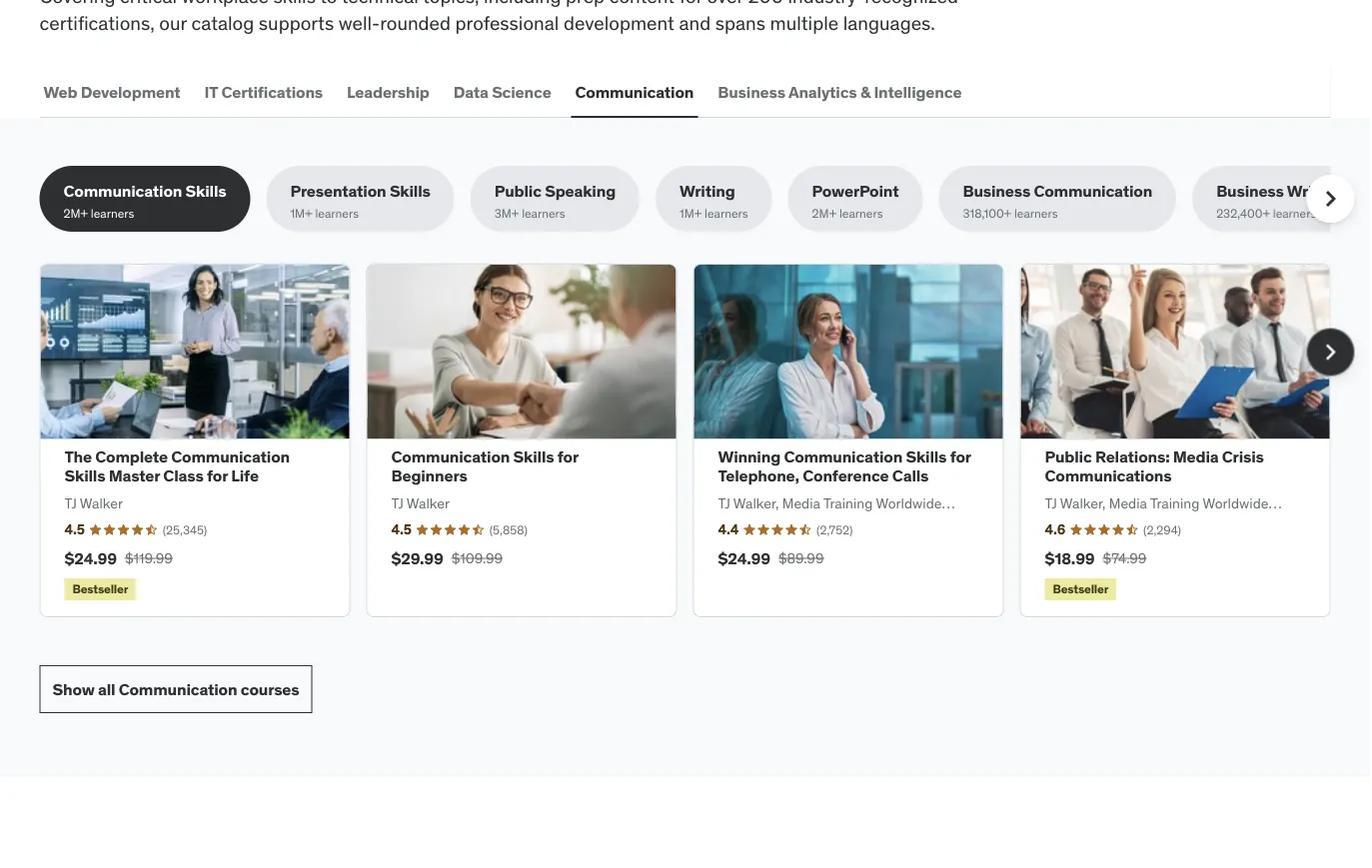 Task type: vqa. For each thing, say whether or not it's contained in the screenshot.
in
no



Task type: describe. For each thing, give the bounding box(es) containing it.
presentation skills 1m+ learners
[[290, 181, 431, 221]]

data
[[454, 82, 489, 102]]

1m+ inside writing 1m+ learners
[[680, 206, 702, 221]]

speaking
[[545, 181, 616, 202]]

certifications,
[[39, 11, 155, 35]]

web
[[43, 82, 77, 102]]

recognized
[[865, 0, 959, 8]]

covering
[[39, 0, 116, 8]]

communications
[[1045, 466, 1172, 487]]

business analytics & intelligence button
[[714, 68, 966, 116]]

communication inside communication skills for beginners
[[391, 447, 510, 467]]

it certifications button
[[201, 68, 327, 116]]

learners inside powerpoint 2m+ learners
[[840, 206, 884, 221]]

web development button
[[39, 68, 185, 116]]

prep
[[566, 0, 605, 8]]

business analytics & intelligence
[[718, 82, 962, 102]]

business for business writing 232,400+ learners
[[1217, 181, 1285, 202]]

318,100+
[[963, 206, 1012, 221]]

communication inside communication skills 2m+ learners
[[63, 181, 182, 202]]

communication skills for beginners
[[391, 447, 579, 487]]

calls
[[893, 466, 929, 487]]

development
[[81, 82, 181, 102]]

our
[[159, 11, 187, 35]]

web development
[[43, 82, 181, 102]]

certifications
[[221, 82, 323, 102]]

communication inside button
[[576, 82, 694, 102]]

carousel element
[[39, 264, 1355, 618]]

writing 1m+ learners
[[680, 181, 749, 221]]

communication inside business communication 318,100+ learners
[[1034, 181, 1153, 202]]

200
[[748, 0, 784, 8]]

leadership button
[[343, 68, 434, 116]]

leadership
[[347, 82, 430, 102]]

catalog
[[191, 11, 254, 35]]

communication button
[[572, 68, 698, 116]]

learners inside writing 1m+ learners
[[705, 206, 749, 221]]

1m+ inside presentation skills 1m+ learners
[[290, 206, 313, 221]]

winning communication skills for telephone, conference calls link
[[718, 447, 972, 487]]

public speaking 3m+ learners
[[495, 181, 616, 221]]

development
[[564, 11, 675, 35]]

covering critical workplace skills to technical topics, including prep content for over 200 industry-recognized certifications, our catalog supports well-rounded professional development and spans multiple languages.
[[39, 0, 959, 35]]

conference
[[803, 466, 889, 487]]

writing inside business writing 232,400+ learners
[[1288, 181, 1343, 202]]

show all communication courses
[[52, 680, 299, 700]]

powerpoint 2m+ learners
[[813, 181, 899, 221]]

powerpoint
[[813, 181, 899, 202]]

languages.
[[844, 11, 936, 35]]

learners for business writing
[[1274, 206, 1317, 221]]

it
[[205, 82, 218, 102]]

relations:
[[1096, 447, 1170, 467]]

232,400+
[[1217, 206, 1271, 221]]

including
[[484, 0, 561, 8]]

communication inside "link"
[[119, 680, 237, 700]]

critical
[[120, 0, 177, 8]]

for inside the complete communication skills master class for life
[[207, 466, 228, 487]]

winning
[[718, 447, 781, 467]]

communication skills 2m+ learners
[[63, 181, 226, 221]]

data science
[[454, 82, 552, 102]]

multiple
[[771, 11, 839, 35]]

skills for communication skills for beginners
[[514, 447, 554, 467]]

learners for business communication
[[1015, 206, 1058, 221]]

the complete communication skills master class for life link
[[64, 447, 290, 487]]

public relations: media crisis communications link
[[1045, 447, 1265, 487]]

telephone,
[[718, 466, 800, 487]]

analytics
[[789, 82, 858, 102]]



Task type: locate. For each thing, give the bounding box(es) containing it.
2m+
[[63, 206, 88, 221], [813, 206, 837, 221]]

public up 3m+
[[495, 181, 542, 202]]

business for business communication 318,100+ learners
[[963, 181, 1031, 202]]

professional
[[456, 11, 559, 35]]

communication
[[576, 82, 694, 102], [63, 181, 182, 202], [1034, 181, 1153, 202], [171, 447, 290, 467], [391, 447, 510, 467], [784, 447, 903, 467], [119, 680, 237, 700]]

public inside public speaking 3m+ learners
[[495, 181, 542, 202]]

business writing 232,400+ learners
[[1217, 181, 1343, 221]]

next image inside carousel element
[[1315, 337, 1347, 369]]

class
[[163, 466, 204, 487]]

technical
[[342, 0, 419, 8]]

1 horizontal spatial business
[[963, 181, 1031, 202]]

1 vertical spatial public
[[1045, 447, 1093, 467]]

spans
[[716, 11, 766, 35]]

content
[[610, 0, 675, 8]]

2m+ inside powerpoint 2m+ learners
[[813, 206, 837, 221]]

business down spans
[[718, 82, 786, 102]]

0 horizontal spatial business
[[718, 82, 786, 102]]

0 horizontal spatial 1m+
[[290, 206, 313, 221]]

science
[[492, 82, 552, 102]]

learners for public speaking
[[522, 206, 566, 221]]

next image inside topic filters element
[[1315, 183, 1347, 215]]

learners
[[91, 206, 134, 221], [315, 206, 359, 221], [522, 206, 566, 221], [705, 206, 749, 221], [840, 206, 884, 221], [1015, 206, 1058, 221], [1274, 206, 1317, 221]]

business communication 318,100+ learners
[[963, 181, 1153, 221]]

1 horizontal spatial 2m+
[[813, 206, 837, 221]]

4 learners from the left
[[705, 206, 749, 221]]

for inside covering critical workplace skills to technical topics, including prep content for over 200 industry-recognized certifications, our catalog supports well-rounded professional development and spans multiple languages.
[[680, 0, 703, 8]]

data science button
[[450, 68, 556, 116]]

skills for communication skills 2m+ learners
[[186, 181, 226, 202]]

the
[[64, 447, 92, 467]]

industry-
[[789, 0, 865, 8]]

next image for carousel element
[[1315, 337, 1347, 369]]

to
[[320, 0, 337, 8]]

0 vertical spatial public
[[495, 181, 542, 202]]

1 writing from the left
[[680, 181, 736, 202]]

next image for topic filters element
[[1315, 183, 1347, 215]]

learners for presentation skills
[[315, 206, 359, 221]]

all
[[98, 680, 115, 700]]

complete
[[95, 447, 168, 467]]

learners for communication skills
[[91, 206, 134, 221]]

public for public relations: media crisis communications
[[1045, 447, 1093, 467]]

skills inside communication skills 2m+ learners
[[186, 181, 226, 202]]

presentation
[[290, 181, 387, 202]]

skills
[[273, 0, 316, 8]]

6 learners from the left
[[1015, 206, 1058, 221]]

public inside public relations: media crisis communications
[[1045, 447, 1093, 467]]

2 2m+ from the left
[[813, 206, 837, 221]]

1 horizontal spatial public
[[1045, 447, 1093, 467]]

0 vertical spatial next image
[[1315, 183, 1347, 215]]

over
[[708, 0, 744, 8]]

business
[[718, 82, 786, 102], [963, 181, 1031, 202], [1217, 181, 1285, 202]]

skills inside the complete communication skills master class for life
[[64, 466, 105, 487]]

next image
[[1315, 183, 1347, 215], [1315, 337, 1347, 369]]

2 horizontal spatial business
[[1217, 181, 1285, 202]]

communication inside the complete communication skills master class for life
[[171, 447, 290, 467]]

topic filters element
[[39, 166, 1367, 232]]

learners inside public speaking 3m+ learners
[[522, 206, 566, 221]]

business inside business writing 232,400+ learners
[[1217, 181, 1285, 202]]

learners inside business communication 318,100+ learners
[[1015, 206, 1058, 221]]

public left relations:
[[1045, 447, 1093, 467]]

topics,
[[423, 0, 479, 8]]

show
[[52, 680, 95, 700]]

1m+
[[290, 206, 313, 221], [680, 206, 702, 221]]

0 horizontal spatial writing
[[680, 181, 736, 202]]

7 learners from the left
[[1274, 206, 1317, 221]]

2 1m+ from the left
[[680, 206, 702, 221]]

0 horizontal spatial public
[[495, 181, 542, 202]]

supports
[[259, 11, 334, 35]]

skills for presentation skills 1m+ learners
[[390, 181, 431, 202]]

learners inside communication skills 2m+ learners
[[91, 206, 134, 221]]

3m+
[[495, 206, 519, 221]]

public relations: media crisis communications
[[1045, 447, 1265, 487]]

1 horizontal spatial writing
[[1288, 181, 1343, 202]]

business up 318,100+
[[963, 181, 1031, 202]]

rounded
[[380, 11, 451, 35]]

crisis
[[1223, 447, 1265, 467]]

learners inside business writing 232,400+ learners
[[1274, 206, 1317, 221]]

for inside winning communication skills for telephone, conference calls
[[951, 447, 972, 467]]

&
[[861, 82, 871, 102]]

2 next image from the top
[[1315, 337, 1347, 369]]

2 learners from the left
[[315, 206, 359, 221]]

and
[[679, 11, 711, 35]]

public
[[495, 181, 542, 202], [1045, 447, 1093, 467]]

courses
[[241, 680, 299, 700]]

2 writing from the left
[[1288, 181, 1343, 202]]

winning communication skills for telephone, conference calls
[[718, 447, 972, 487]]

1 1m+ from the left
[[290, 206, 313, 221]]

communication skills for beginners link
[[391, 447, 579, 487]]

it certifications
[[205, 82, 323, 102]]

3 learners from the left
[[522, 206, 566, 221]]

skills inside communication skills for beginners
[[514, 447, 554, 467]]

skills
[[186, 181, 226, 202], [390, 181, 431, 202], [514, 447, 554, 467], [906, 447, 947, 467], [64, 466, 105, 487]]

5 learners from the left
[[840, 206, 884, 221]]

media
[[1174, 447, 1219, 467]]

business up 232,400+
[[1217, 181, 1285, 202]]

life
[[231, 466, 259, 487]]

2m+ inside communication skills 2m+ learners
[[63, 206, 88, 221]]

business for business analytics & intelligence
[[718, 82, 786, 102]]

0 horizontal spatial 2m+
[[63, 206, 88, 221]]

show all communication courses link
[[39, 666, 312, 714]]

communication inside winning communication skills for telephone, conference calls
[[784, 447, 903, 467]]

skills inside winning communication skills for telephone, conference calls
[[906, 447, 947, 467]]

learners inside presentation skills 1m+ learners
[[315, 206, 359, 221]]

well-
[[339, 11, 380, 35]]

beginners
[[391, 466, 468, 487]]

business inside business communication 318,100+ learners
[[963, 181, 1031, 202]]

writing
[[680, 181, 736, 202], [1288, 181, 1343, 202]]

1 vertical spatial next image
[[1315, 337, 1347, 369]]

1 learners from the left
[[91, 206, 134, 221]]

workplace
[[182, 0, 269, 8]]

skills inside presentation skills 1m+ learners
[[390, 181, 431, 202]]

1 next image from the top
[[1315, 183, 1347, 215]]

1 2m+ from the left
[[63, 206, 88, 221]]

intelligence
[[874, 82, 962, 102]]

for
[[680, 0, 703, 8], [558, 447, 579, 467], [951, 447, 972, 467], [207, 466, 228, 487]]

writing inside writing 1m+ learners
[[680, 181, 736, 202]]

business inside button
[[718, 82, 786, 102]]

for inside communication skills for beginners
[[558, 447, 579, 467]]

1 horizontal spatial 1m+
[[680, 206, 702, 221]]

the complete communication skills master class for life
[[64, 447, 290, 487]]

public for public speaking 3m+ learners
[[495, 181, 542, 202]]

master
[[109, 466, 160, 487]]



